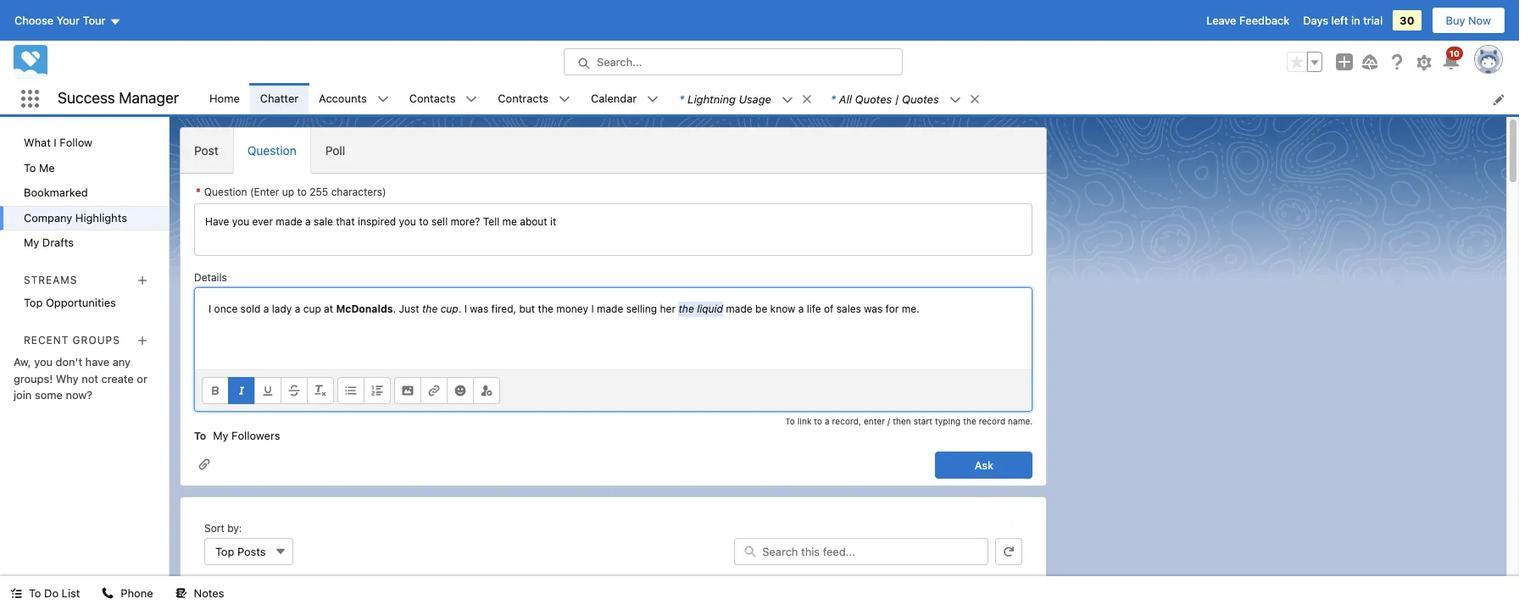 Task type: locate. For each thing, give the bounding box(es) containing it.
0 horizontal spatial top
[[24, 296, 43, 310]]

255
[[310, 186, 328, 198]]

list item
[[669, 83, 821, 114], [821, 83, 989, 114]]

the right her
[[679, 303, 694, 316]]

quotes right |
[[902, 92, 939, 106]]

text default image right |
[[969, 93, 981, 105]]

the right but
[[538, 303, 554, 316]]

1 horizontal spatial was
[[864, 303, 883, 316]]

create
[[101, 372, 134, 386]]

text default image for *
[[950, 94, 961, 106]]

1 horizontal spatial made
[[726, 303, 753, 316]]

join
[[14, 389, 32, 402]]

accounts
[[319, 91, 367, 105]]

phone button
[[92, 577, 163, 611]]

toolbar
[[195, 370, 1032, 411]]

question up (enter
[[247, 143, 297, 158]]

cup right the just
[[441, 303, 459, 316]]

1 vertical spatial top
[[215, 545, 234, 558]]

a left record,
[[825, 416, 830, 427]]

groups
[[73, 334, 120, 347]]

question left (enter
[[204, 186, 247, 198]]

top
[[24, 296, 43, 310], [215, 545, 234, 558]]

1 horizontal spatial my
[[213, 429, 229, 443]]

0 horizontal spatial made
[[597, 303, 624, 316]]

by:
[[227, 522, 242, 535]]

0 horizontal spatial cup
[[303, 303, 321, 316]]

the
[[422, 303, 438, 316], [538, 303, 554, 316], [679, 303, 694, 316], [964, 416, 977, 427]]

sort
[[204, 522, 225, 535]]

highlights
[[75, 211, 127, 224]]

a
[[264, 303, 269, 316], [295, 303, 301, 316], [799, 303, 804, 316], [825, 416, 830, 427]]

to do list
[[29, 587, 80, 600]]

was left fired,
[[470, 303, 489, 316]]

manager
[[119, 89, 179, 107]]

bookmarked
[[24, 186, 88, 199]]

recent groups
[[24, 334, 120, 347]]

0 vertical spatial to
[[297, 186, 307, 198]]

aw,
[[14, 356, 31, 369]]

name.
[[1008, 416, 1033, 427]]

left
[[1332, 14, 1349, 27]]

0 vertical spatial top
[[24, 296, 43, 310]]

why not create or join some now?
[[14, 372, 147, 402]]

record,
[[832, 416, 862, 427]]

text default image for accounts
[[377, 94, 389, 105]]

to do list button
[[0, 577, 90, 611]]

text default image inside accounts list item
[[377, 94, 389, 105]]

. left the just
[[393, 303, 396, 316]]

question
[[247, 143, 297, 158], [204, 186, 247, 198]]

don't
[[56, 356, 82, 369]]

2 was from the left
[[864, 303, 883, 316]]

10
[[1450, 48, 1460, 59]]

1 horizontal spatial quotes
[[902, 92, 939, 106]]

of
[[824, 303, 834, 316]]

What would you like to know? text field
[[194, 204, 1033, 256]]

* left all
[[831, 92, 836, 106]]

text default image inside phone 'button'
[[102, 588, 114, 600]]

do
[[44, 587, 59, 600]]

text default image left notes
[[175, 588, 187, 600]]

0 vertical spatial my
[[24, 236, 39, 249]]

was
[[470, 303, 489, 316], [864, 303, 883, 316]]

details
[[194, 271, 227, 284]]

lightning
[[688, 92, 736, 106]]

list containing home
[[199, 83, 1520, 114]]

* for * all quotes | quotes
[[831, 92, 836, 106]]

my left drafts
[[24, 236, 39, 249]]

to right up
[[297, 186, 307, 198]]

text default image for contacts
[[466, 94, 478, 105]]

calendar list item
[[581, 83, 669, 114]]

to left do at the bottom
[[29, 587, 41, 600]]

typing
[[935, 416, 961, 427]]

but
[[519, 303, 535, 316]]

list
[[199, 83, 1520, 114]]

quotes
[[855, 92, 892, 106], [902, 92, 939, 106]]

to inside button
[[29, 587, 41, 600]]

question link
[[233, 128, 311, 173]]

2 horizontal spatial *
[[831, 92, 836, 106]]

1 horizontal spatial *
[[680, 92, 685, 106]]

text default image right accounts
[[377, 94, 389, 105]]

to left me
[[24, 161, 36, 174]]

text default image inside to do list button
[[10, 588, 22, 600]]

text default image
[[969, 93, 981, 105], [782, 94, 794, 106], [10, 588, 22, 600], [102, 588, 114, 600]]

feedback
[[1240, 14, 1290, 27]]

text default image left "phone"
[[102, 588, 114, 600]]

cup left "at"
[[303, 303, 321, 316]]

search... button
[[564, 48, 903, 75]]

top opportunities
[[24, 296, 116, 310]]

to for to me
[[24, 161, 36, 174]]

1 horizontal spatial .
[[459, 303, 462, 316]]

1 vertical spatial my
[[213, 429, 229, 443]]

1 vertical spatial to
[[814, 416, 823, 427]]

search...
[[597, 55, 642, 69]]

text default image right contacts
[[466, 94, 478, 105]]

to for to link to a record, enter / then start typing the record name.
[[786, 416, 795, 427]]

0 horizontal spatial *
[[196, 186, 201, 198]]

0 horizontal spatial quotes
[[855, 92, 892, 106]]

|
[[895, 92, 899, 106]]

* lightning usage
[[680, 92, 772, 106]]

my
[[24, 236, 39, 249], [213, 429, 229, 443]]

tour
[[83, 14, 106, 27]]

top inside sort by: button
[[215, 545, 234, 558]]

2 quotes from the left
[[902, 92, 939, 106]]

0 vertical spatial question
[[247, 143, 297, 158]]

text default image left do at the bottom
[[10, 588, 22, 600]]

i right what
[[54, 136, 57, 149]]

* down post at left
[[196, 186, 201, 198]]

text default image inside contracts list item
[[559, 94, 571, 105]]

Details text field
[[195, 288, 1032, 370]]

usage
[[739, 92, 772, 106]]

lady
[[272, 303, 292, 316]]

10 button
[[1442, 47, 1464, 72]]

text default image inside contacts list item
[[466, 94, 478, 105]]

accounts list item
[[309, 83, 399, 114]]

made left be
[[726, 303, 753, 316]]

success
[[58, 89, 115, 107]]

to left followers
[[194, 430, 206, 443]]

or
[[137, 372, 147, 386]]

i right money on the left
[[591, 303, 594, 316]]

text default image right |
[[950, 94, 961, 106]]

* left lightning at the left
[[680, 92, 685, 106]]

any
[[113, 356, 131, 369]]

1 horizontal spatial cup
[[441, 303, 459, 316]]

text default image right the contracts
[[559, 94, 571, 105]]

0 horizontal spatial was
[[470, 303, 489, 316]]

i left fired,
[[464, 303, 467, 316]]

ask button
[[936, 452, 1033, 479]]

group
[[1287, 52, 1323, 72]]

to for to do list
[[29, 587, 41, 600]]

text default image inside notes button
[[175, 588, 187, 600]]

the right typing
[[964, 416, 977, 427]]

to left link
[[786, 416, 795, 427]]

. left fired,
[[459, 303, 462, 316]]

i
[[54, 136, 57, 149], [209, 303, 211, 316], [464, 303, 467, 316], [591, 303, 594, 316]]

tab list
[[180, 127, 1048, 174]]

was left for
[[864, 303, 883, 316]]

recent groups link
[[24, 334, 120, 347]]

contracts
[[498, 91, 549, 105]]

to
[[24, 161, 36, 174], [786, 416, 795, 427], [194, 430, 206, 443], [29, 587, 41, 600]]

top down sort by:
[[215, 545, 234, 558]]

sold
[[241, 303, 261, 316]]

opportunities
[[46, 296, 116, 310]]

to inside the to my followers
[[194, 430, 206, 443]]

0 horizontal spatial to
[[297, 186, 307, 198]]

notes button
[[165, 577, 234, 611]]

accounts link
[[309, 83, 377, 114]]

for
[[886, 303, 899, 316]]

2 made from the left
[[726, 303, 753, 316]]

to right link
[[814, 416, 823, 427]]

quotes left |
[[855, 92, 892, 106]]

top down streams
[[24, 296, 43, 310]]

0 horizontal spatial .
[[393, 303, 396, 316]]

contacts list item
[[399, 83, 488, 114]]

to inside "link"
[[24, 161, 36, 174]]

1 horizontal spatial top
[[215, 545, 234, 558]]

insert content element
[[394, 377, 500, 405]]

aw, you don't have any groups!
[[14, 356, 131, 386]]

*
[[680, 92, 685, 106], [831, 92, 836, 106], [196, 186, 201, 198]]

text default image
[[801, 93, 813, 105], [377, 94, 389, 105], [466, 94, 478, 105], [559, 94, 571, 105], [647, 94, 659, 105], [950, 94, 961, 106], [175, 588, 187, 600]]

made left 'selling'
[[597, 303, 624, 316]]

a left lady in the left of the page
[[264, 303, 269, 316]]

contracts link
[[488, 83, 559, 114]]

text default image right calendar
[[647, 94, 659, 105]]

text default image inside calendar list item
[[647, 94, 659, 105]]

my left followers
[[213, 429, 229, 443]]



Task type: vqa. For each thing, say whether or not it's contained in the screenshot.
THE QUOTES list item
no



Task type: describe. For each thing, give the bounding box(es) containing it.
you
[[34, 356, 53, 369]]

at
[[324, 303, 333, 316]]

post link
[[181, 128, 233, 173]]

followers
[[232, 429, 280, 443]]

to me link
[[0, 156, 169, 181]]

in
[[1352, 14, 1361, 27]]

choose
[[14, 14, 54, 27]]

top opportunities link
[[0, 291, 169, 316]]

to for to my followers
[[194, 430, 206, 443]]

enter
[[864, 416, 886, 427]]

choose your tour button
[[14, 7, 122, 34]]

top posts
[[215, 545, 266, 558]]

company highlights
[[24, 211, 127, 224]]

leave feedback
[[1207, 14, 1290, 27]]

2 . from the left
[[459, 303, 462, 316]]

a right lady in the left of the page
[[295, 303, 301, 316]]

buy now button
[[1432, 7, 1506, 34]]

text default image left all
[[801, 93, 813, 105]]

phone
[[121, 587, 153, 600]]

0 horizontal spatial my
[[24, 236, 39, 249]]

contracts list item
[[488, 83, 581, 114]]

some
[[35, 389, 63, 402]]

contacts
[[409, 91, 456, 105]]

1 . from the left
[[393, 303, 396, 316]]

just
[[399, 303, 419, 316]]

Sort by: button
[[204, 538, 294, 565]]

2 cup from the left
[[441, 303, 459, 316]]

1 vertical spatial question
[[204, 186, 247, 198]]

1 was from the left
[[470, 303, 489, 316]]

what
[[24, 136, 51, 149]]

buy now
[[1447, 14, 1492, 27]]

not
[[82, 372, 98, 386]]

* for * lightning usage
[[680, 92, 685, 106]]

your
[[57, 14, 80, 27]]

notes
[[194, 587, 224, 600]]

record
[[979, 416, 1006, 427]]

bookmarked link
[[0, 181, 169, 206]]

text default image right usage
[[782, 94, 794, 106]]

sales
[[837, 303, 862, 316]]

liquid
[[697, 303, 723, 316]]

days
[[1304, 14, 1329, 27]]

question inside 'link'
[[247, 143, 297, 158]]

success manager
[[58, 89, 179, 107]]

link
[[798, 416, 812, 427]]

2 list item from the left
[[821, 83, 989, 114]]

fired,
[[492, 303, 517, 316]]

me.
[[902, 303, 920, 316]]

1 list item from the left
[[669, 83, 821, 114]]

i once sold a lady a cup at mcdonalds . just the cup . i was fired, but the money i made selling her the liquid made be know a life of sales was for me.
[[209, 303, 920, 316]]

money
[[557, 303, 589, 316]]

me
[[39, 161, 55, 174]]

why
[[56, 372, 79, 386]]

* question (enter up to 255 characters)
[[196, 186, 386, 198]]

calendar link
[[581, 83, 647, 114]]

poll link
[[311, 128, 360, 173]]

now
[[1469, 14, 1492, 27]]

posts
[[237, 545, 266, 558]]

i left once at left
[[209, 303, 211, 316]]

/
[[888, 416, 891, 427]]

list
[[62, 587, 80, 600]]

format text element
[[202, 377, 334, 405]]

her
[[660, 303, 676, 316]]

company
[[24, 211, 72, 224]]

to me
[[24, 161, 55, 174]]

text default image for calendar
[[647, 94, 659, 105]]

up
[[282, 186, 294, 198]]

sort by:
[[204, 522, 242, 535]]

life
[[807, 303, 822, 316]]

choose your tour
[[14, 14, 106, 27]]

trial
[[1364, 14, 1383, 27]]

chatter link
[[250, 83, 309, 114]]

streams link
[[24, 274, 78, 286]]

1 cup from the left
[[303, 303, 321, 316]]

to link to a record, enter / then start typing the record name.
[[786, 416, 1033, 427]]

1 horizontal spatial to
[[814, 416, 823, 427]]

once
[[214, 303, 238, 316]]

home
[[210, 91, 240, 105]]

leave feedback link
[[1207, 14, 1290, 27]]

post
[[194, 143, 219, 158]]

a left life
[[799, 303, 804, 316]]

chatter
[[260, 91, 299, 105]]

text default image for contracts
[[559, 94, 571, 105]]

what i follow link
[[0, 131, 169, 156]]

follow
[[60, 136, 93, 149]]

* for * question (enter up to 255 characters)
[[196, 186, 201, 198]]

1 made from the left
[[597, 303, 624, 316]]

know
[[771, 303, 796, 316]]

company highlights link
[[0, 206, 169, 231]]

poll
[[325, 143, 345, 158]]

buy
[[1447, 14, 1466, 27]]

tab list containing post
[[180, 127, 1048, 174]]

calendar
[[591, 91, 637, 105]]

1 quotes from the left
[[855, 92, 892, 106]]

have
[[85, 356, 110, 369]]

groups!
[[14, 372, 53, 386]]

be
[[756, 303, 768, 316]]

ask
[[975, 458, 994, 472]]

top for top posts
[[215, 545, 234, 558]]

the right the just
[[422, 303, 438, 316]]

Search this feed... search field
[[735, 538, 989, 565]]

* all quotes | quotes
[[831, 92, 939, 106]]

start
[[914, 416, 933, 427]]

top for top opportunities
[[24, 296, 43, 310]]

days left in trial
[[1304, 14, 1383, 27]]

align text element
[[338, 377, 391, 405]]

mcdonalds
[[336, 303, 393, 316]]

drafts
[[42, 236, 74, 249]]



